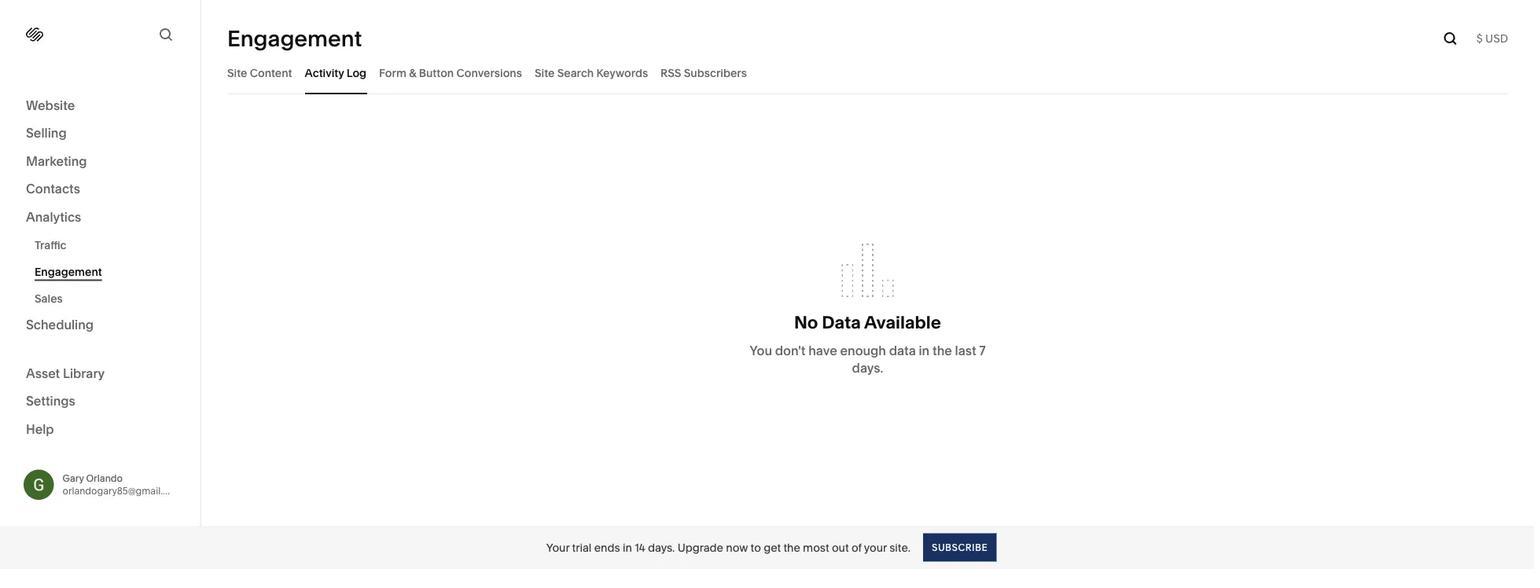 Task type: locate. For each thing, give the bounding box(es) containing it.
1 vertical spatial in
[[623, 541, 632, 554]]

0 vertical spatial the
[[933, 343, 952, 358]]

orlando
[[86, 473, 123, 484]]

marketing
[[26, 153, 87, 169]]

1 horizontal spatial in
[[919, 343, 930, 358]]

site
[[227, 66, 247, 79], [535, 66, 555, 79]]

site content button
[[227, 51, 292, 94]]

help
[[26, 422, 54, 437]]

1 vertical spatial the
[[784, 541, 800, 554]]

1 horizontal spatial days.
[[852, 360, 883, 376]]

engagement
[[227, 25, 362, 52], [35, 265, 102, 278]]

last
[[955, 343, 976, 358]]

in
[[919, 343, 930, 358], [623, 541, 632, 554]]

now
[[726, 541, 748, 554]]

subscribe
[[932, 542, 988, 553]]

library
[[63, 366, 105, 381]]

out
[[832, 541, 849, 554]]

tab list
[[227, 51, 1508, 94]]

data
[[822, 312, 861, 333]]

orlandogary85@gmail.com
[[63, 485, 183, 497]]

days. down "enough"
[[852, 360, 883, 376]]

rss subscribers button
[[661, 51, 747, 94]]

2 site from the left
[[535, 66, 555, 79]]

sales link
[[35, 285, 183, 312]]

0 horizontal spatial days.
[[648, 541, 675, 554]]

1 vertical spatial days.
[[648, 541, 675, 554]]

0 vertical spatial days.
[[852, 360, 883, 376]]

1 horizontal spatial engagement
[[227, 25, 362, 52]]

scheduling link
[[26, 317, 175, 335]]

in left 14
[[623, 541, 632, 554]]

selling link
[[26, 125, 175, 143]]

asset library link
[[26, 365, 175, 383]]

you
[[750, 343, 772, 358]]

engagement down traffic
[[35, 265, 102, 278]]

site.
[[890, 541, 911, 554]]

search
[[557, 66, 594, 79]]

the left the last
[[933, 343, 952, 358]]

in right data
[[919, 343, 930, 358]]

analytics
[[26, 209, 81, 225]]

engagement up content
[[227, 25, 362, 52]]

$
[[1477, 32, 1483, 45]]

site search keywords
[[535, 66, 648, 79]]

1 horizontal spatial the
[[933, 343, 952, 358]]

the right get on the bottom of the page
[[784, 541, 800, 554]]

activity
[[305, 66, 344, 79]]

contacts
[[26, 181, 80, 197]]

0 vertical spatial engagement
[[227, 25, 362, 52]]

help link
[[26, 421, 54, 438]]

engagement link
[[35, 258, 183, 285]]

site left content
[[227, 66, 247, 79]]

no
[[794, 312, 818, 333]]

subscribers
[[684, 66, 747, 79]]

enough
[[840, 343, 886, 358]]

get
[[764, 541, 781, 554]]

days. right 14
[[648, 541, 675, 554]]

0 horizontal spatial engagement
[[35, 265, 102, 278]]

no data available
[[794, 312, 941, 333]]

to
[[751, 541, 761, 554]]

1 horizontal spatial site
[[535, 66, 555, 79]]

0 horizontal spatial site
[[227, 66, 247, 79]]

trial
[[572, 541, 592, 554]]

have
[[809, 343, 837, 358]]

you don't have enough data in the last 7 days.
[[750, 343, 986, 376]]

site content
[[227, 66, 292, 79]]

form & button conversions button
[[379, 51, 522, 94]]

0 vertical spatial in
[[919, 343, 930, 358]]

website link
[[26, 97, 175, 115]]

site left search
[[535, 66, 555, 79]]

0 horizontal spatial the
[[784, 541, 800, 554]]

1 site from the left
[[227, 66, 247, 79]]

log
[[347, 66, 367, 79]]

14
[[635, 541, 645, 554]]

the
[[933, 343, 952, 358], [784, 541, 800, 554]]

days.
[[852, 360, 883, 376], [648, 541, 675, 554]]

form
[[379, 66, 406, 79]]



Task type: vqa. For each thing, say whether or not it's contained in the screenshot.
"engaging,"
no



Task type: describe. For each thing, give the bounding box(es) containing it.
rss subscribers
[[661, 66, 747, 79]]

7
[[979, 343, 986, 358]]

asset library
[[26, 366, 105, 381]]

traffic
[[35, 238, 67, 252]]

don't
[[775, 343, 806, 358]]

conversions
[[457, 66, 522, 79]]

rss
[[661, 66, 681, 79]]

usd
[[1485, 32, 1508, 45]]

settings
[[26, 394, 75, 409]]

your trial ends in 14 days. upgrade now to get the most out of your site.
[[546, 541, 911, 554]]

activity log button
[[305, 51, 367, 94]]

content
[[250, 66, 292, 79]]

$ usd
[[1477, 32, 1508, 45]]

available
[[864, 312, 941, 333]]

in inside the you don't have enough data in the last 7 days.
[[919, 343, 930, 358]]

scheduling
[[26, 317, 94, 333]]

days. inside the you don't have enough data in the last 7 days.
[[852, 360, 883, 376]]

sales
[[35, 292, 63, 305]]

settings link
[[26, 393, 175, 411]]

data
[[889, 343, 916, 358]]

button
[[419, 66, 454, 79]]

contacts link
[[26, 180, 175, 199]]

your
[[546, 541, 570, 554]]

ends
[[594, 541, 620, 554]]

site for site content
[[227, 66, 247, 79]]

selling
[[26, 125, 67, 141]]

gary orlando orlandogary85@gmail.com
[[63, 473, 183, 497]]

analytics link
[[26, 208, 175, 227]]

the inside the you don't have enough data in the last 7 days.
[[933, 343, 952, 358]]

asset
[[26, 366, 60, 381]]

activity log
[[305, 66, 367, 79]]

1 vertical spatial engagement
[[35, 265, 102, 278]]

keywords
[[597, 66, 648, 79]]

your
[[864, 541, 887, 554]]

subscribe button
[[923, 534, 997, 562]]

website
[[26, 98, 75, 113]]

gary
[[63, 473, 84, 484]]

traffic link
[[35, 232, 183, 258]]

site for site search keywords
[[535, 66, 555, 79]]

tab list containing site content
[[227, 51, 1508, 94]]

form & button conversions
[[379, 66, 522, 79]]

upgrade
[[678, 541, 723, 554]]

most
[[803, 541, 829, 554]]

site search keywords button
[[535, 51, 648, 94]]

marketing link
[[26, 153, 175, 171]]

of
[[852, 541, 862, 554]]

&
[[409, 66, 416, 79]]

0 horizontal spatial in
[[623, 541, 632, 554]]



